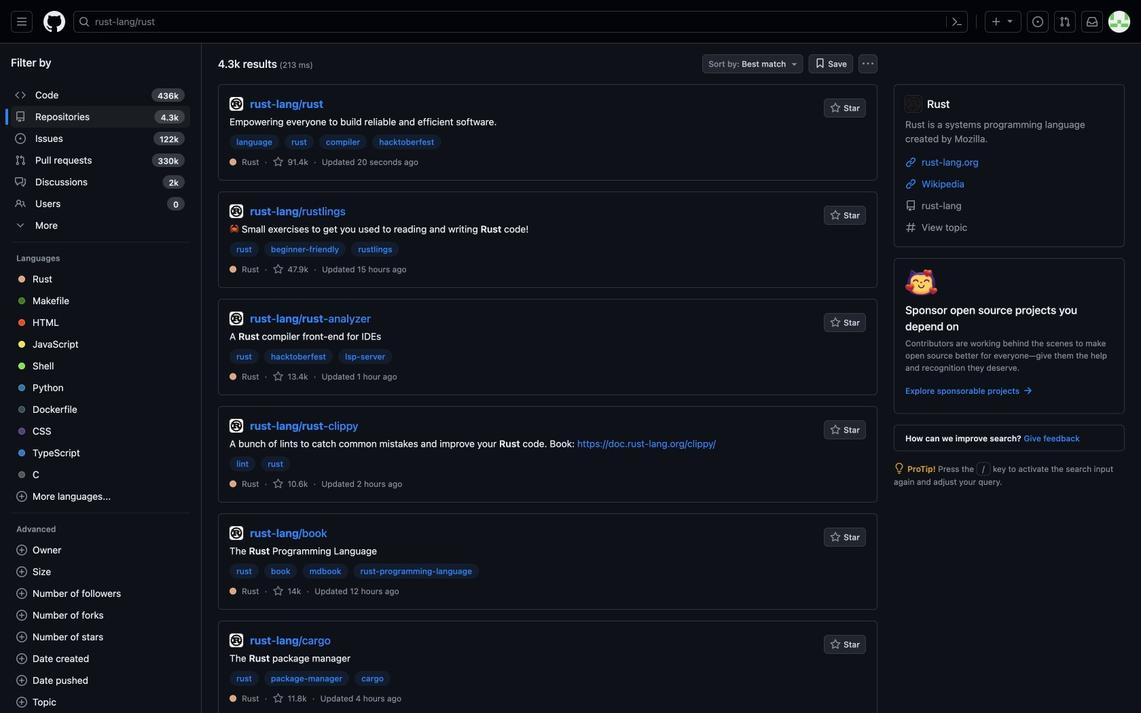 Task type: vqa. For each thing, say whether or not it's contained in the screenshot.
link image
yes



Task type: locate. For each thing, give the bounding box(es) containing it.
plus circle image
[[16, 545, 27, 556], [16, 567, 27, 578], [16, 654, 27, 665], [16, 676, 27, 686], [16, 697, 27, 708]]

sc 9kayk9 0 image
[[815, 58, 826, 69], [15, 90, 26, 101], [15, 111, 26, 122], [273, 157, 284, 168], [15, 177, 26, 188], [273, 264, 284, 275], [273, 371, 284, 382], [273, 586, 284, 597], [273, 694, 284, 704]]

sc 9kayk9 0 image
[[15, 133, 26, 144], [15, 155, 26, 166], [15, 198, 26, 209], [15, 220, 26, 231], [1023, 386, 1034, 397], [894, 463, 905, 474], [273, 479, 284, 490]]

1 plus circle image from the top
[[16, 491, 27, 502]]

region
[[0, 43, 201, 714]]

plus circle image
[[16, 491, 27, 502], [16, 589, 27, 599], [16, 610, 27, 621], [16, 632, 27, 643]]

4 plus circle image from the top
[[16, 676, 27, 686]]

link image
[[906, 179, 917, 190]]

5 plus circle image from the top
[[16, 697, 27, 708]]

3 plus circle image from the top
[[16, 654, 27, 665]]

2 rust language element from the top
[[242, 263, 259, 276]]

5 rust language element from the top
[[242, 586, 259, 598]]

2 plus circle image from the top
[[16, 589, 27, 599]]

1 plus circle image from the top
[[16, 545, 27, 556]]

4 plus circle image from the top
[[16, 632, 27, 643]]

draggable pane splitter slider
[[200, 43, 203, 714]]

command palette image
[[952, 16, 963, 27]]

rust language element
[[242, 156, 259, 168], [242, 263, 259, 276], [242, 371, 259, 383], [242, 478, 259, 490], [242, 586, 259, 598], [242, 693, 259, 705]]

notifications image
[[1087, 16, 1098, 27]]

open column options image
[[863, 58, 874, 69]]



Task type: describe. For each thing, give the bounding box(es) containing it.
rust image
[[906, 96, 922, 112]]

2 plus circle image from the top
[[16, 567, 27, 578]]

git pull request image
[[1060, 16, 1071, 27]]

3 rust language element from the top
[[242, 371, 259, 383]]

package icon image
[[906, 270, 938, 296]]

6 rust language element from the top
[[242, 693, 259, 705]]

homepage image
[[43, 11, 65, 33]]

3 plus circle image from the top
[[16, 610, 27, 621]]

4 rust language element from the top
[[242, 478, 259, 490]]

repo image
[[906, 200, 917, 211]]

plus image
[[992, 16, 1002, 27]]

hash image
[[906, 222, 917, 233]]

issue opened image
[[1033, 16, 1044, 27]]

1 rust language element from the top
[[242, 156, 259, 168]]

link image
[[906, 157, 917, 168]]

triangle down image
[[1005, 15, 1016, 26]]



